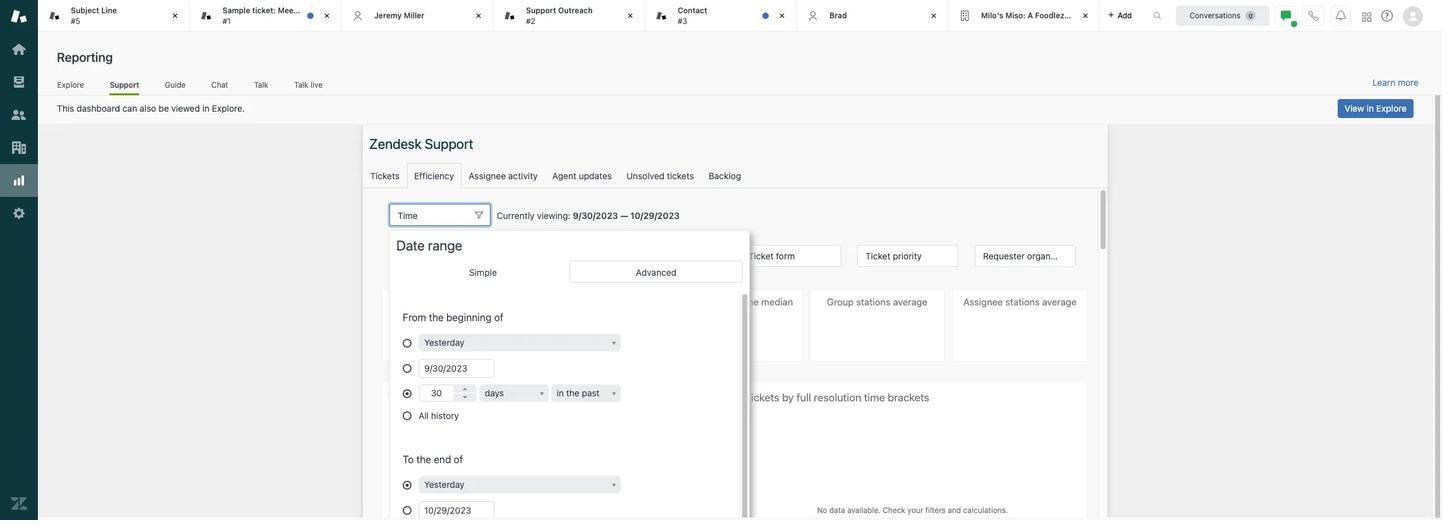 Task type: describe. For each thing, give the bounding box(es) containing it.
support for support outreach #2
[[526, 6, 556, 15]]

customers image
[[11, 107, 27, 123]]

the
[[299, 6, 311, 15]]

close image inside milo's miso: a foodlez subsidiary tab
[[1079, 9, 1092, 22]]

sample ticket: meet the ticket #1
[[223, 6, 334, 26]]

outreach
[[558, 6, 593, 15]]

support for support
[[110, 80, 139, 90]]

learn more link
[[1373, 77, 1419, 89]]

tabs tab list
[[38, 0, 1140, 32]]

talk live
[[294, 80, 323, 90]]

1 in from the left
[[202, 103, 210, 114]]

this dashboard can also be viewed in explore.
[[57, 103, 245, 114]]

contact
[[678, 6, 707, 15]]

tab containing sample ticket: meet the ticket
[[190, 0, 341, 32]]

main element
[[0, 0, 38, 521]]

organizations image
[[11, 140, 27, 156]]

be
[[159, 103, 169, 114]]

can
[[122, 103, 137, 114]]

brad tab
[[797, 0, 948, 32]]

tab containing support outreach
[[493, 0, 645, 32]]

reporting image
[[11, 173, 27, 189]]

1 close image from the left
[[169, 9, 181, 22]]

learn more
[[1373, 77, 1419, 88]]

explore link
[[57, 80, 84, 94]]

ticket:
[[252, 6, 276, 15]]

conversations button
[[1176, 5, 1270, 26]]

more
[[1398, 77, 1419, 88]]

explore inside view in explore button
[[1376, 103, 1407, 114]]

conversations
[[1190, 10, 1241, 20]]

contact #3
[[678, 6, 707, 26]]

milo's miso: a foodlez subsidiary tab
[[948, 0, 1106, 32]]

button displays agent's chat status as online. image
[[1281, 10, 1291, 21]]

miso:
[[1006, 11, 1026, 20]]

subject line #5
[[71, 6, 117, 26]]

get started image
[[11, 41, 27, 58]]

tab containing subject line
[[38, 0, 190, 32]]

explore inside explore link
[[57, 80, 84, 90]]

reporting
[[57, 50, 113, 64]]

explore.
[[212, 103, 245, 114]]

dashboard
[[77, 103, 120, 114]]

live
[[311, 80, 323, 90]]

support link
[[110, 80, 139, 95]]

jeremy miller
[[374, 11, 425, 20]]

guide
[[165, 80, 186, 90]]

line
[[101, 6, 117, 15]]

#3
[[678, 16, 687, 26]]

milo's miso: a foodlez subsidiary
[[981, 11, 1106, 20]]

in inside view in explore button
[[1367, 103, 1374, 114]]

milo's
[[981, 11, 1004, 20]]

a
[[1028, 11, 1033, 20]]

zendesk support image
[[11, 8, 27, 25]]

notifications image
[[1336, 10, 1346, 21]]

jeremy miller tab
[[341, 0, 493, 32]]



Task type: vqa. For each thing, say whether or not it's contained in the screenshot.
add dropdown button
yes



Task type: locate. For each thing, give the bounding box(es) containing it.
viewed
[[171, 103, 200, 114]]

3 close image from the left
[[624, 9, 637, 22]]

zendesk products image
[[1363, 12, 1371, 21]]

close image
[[321, 9, 333, 22]]

explore down learn more link
[[1376, 103, 1407, 114]]

guide link
[[164, 80, 186, 94]]

talk inside 'link'
[[294, 80, 308, 90]]

sample
[[223, 6, 250, 15]]

talk for talk
[[254, 80, 268, 90]]

0 horizontal spatial talk
[[254, 80, 268, 90]]

0 vertical spatial explore
[[57, 80, 84, 90]]

#5
[[71, 16, 80, 26]]

support
[[526, 6, 556, 15], [110, 80, 139, 90]]

view
[[1345, 103, 1364, 114]]

views image
[[11, 74, 27, 90]]

0 horizontal spatial explore
[[57, 80, 84, 90]]

1 horizontal spatial in
[[1367, 103, 1374, 114]]

close image left milo's
[[928, 9, 940, 22]]

1 horizontal spatial support
[[526, 6, 556, 15]]

zendesk image
[[11, 496, 27, 513]]

in
[[202, 103, 210, 114], [1367, 103, 1374, 114]]

view in explore
[[1345, 103, 1407, 114]]

meet
[[278, 6, 297, 15]]

close image left the #2
[[472, 9, 485, 22]]

2 in from the left
[[1367, 103, 1374, 114]]

4 close image from the left
[[776, 9, 788, 22]]

learn
[[1373, 77, 1396, 88]]

brad
[[830, 11, 847, 20]]

talk for talk live
[[294, 80, 308, 90]]

tab
[[38, 0, 190, 32], [190, 0, 341, 32], [493, 0, 645, 32], [645, 0, 797, 32]]

in right view
[[1367, 103, 1374, 114]]

also
[[140, 103, 156, 114]]

4 tab from the left
[[645, 0, 797, 32]]

1 vertical spatial explore
[[1376, 103, 1407, 114]]

tab containing contact
[[645, 0, 797, 32]]

admin image
[[11, 205, 27, 222]]

support outreach #2
[[526, 6, 593, 26]]

this
[[57, 103, 74, 114]]

close image inside "jeremy miller" tab
[[472, 9, 485, 22]]

2 close image from the left
[[472, 9, 485, 22]]

2 tab from the left
[[190, 0, 341, 32]]

get help image
[[1381, 10, 1393, 21]]

support up can
[[110, 80, 139, 90]]

close image
[[169, 9, 181, 22], [472, 9, 485, 22], [624, 9, 637, 22], [776, 9, 788, 22], [928, 9, 940, 22], [1079, 9, 1092, 22]]

chat link
[[211, 80, 228, 94]]

#2
[[526, 16, 535, 26]]

1 tab from the left
[[38, 0, 190, 32]]

subsidiary
[[1067, 11, 1106, 20]]

1 horizontal spatial talk
[[294, 80, 308, 90]]

add button
[[1100, 0, 1140, 31]]

close image inside brad tab
[[928, 9, 940, 22]]

in right viewed
[[202, 103, 210, 114]]

view in explore button
[[1338, 99, 1414, 118]]

0 horizontal spatial support
[[110, 80, 139, 90]]

explore
[[57, 80, 84, 90], [1376, 103, 1407, 114]]

5 close image from the left
[[928, 9, 940, 22]]

talk right chat at the left
[[254, 80, 268, 90]]

1 talk from the left
[[254, 80, 268, 90]]

explore up this
[[57, 80, 84, 90]]

1 horizontal spatial explore
[[1376, 103, 1407, 114]]

3 tab from the left
[[493, 0, 645, 32]]

talk
[[254, 80, 268, 90], [294, 80, 308, 90]]

6 close image from the left
[[1079, 9, 1092, 22]]

subject
[[71, 6, 99, 15]]

support inside "support outreach #2"
[[526, 6, 556, 15]]

close image left the add popup button
[[1079, 9, 1092, 22]]

add
[[1118, 10, 1132, 20]]

talk left "live"
[[294, 80, 308, 90]]

0 horizontal spatial in
[[202, 103, 210, 114]]

1 vertical spatial support
[[110, 80, 139, 90]]

miller
[[404, 11, 425, 20]]

foodlez
[[1035, 11, 1064, 20]]

support up the #2
[[526, 6, 556, 15]]

talk link
[[254, 80, 268, 94]]

2 talk from the left
[[294, 80, 308, 90]]

0 vertical spatial support
[[526, 6, 556, 15]]

chat
[[211, 80, 228, 90]]

talk live link
[[294, 80, 323, 94]]

close image left "#3"
[[624, 9, 637, 22]]

close image left brad
[[776, 9, 788, 22]]

ticket
[[313, 6, 334, 15]]

#1
[[223, 16, 231, 26]]

jeremy
[[374, 11, 402, 20]]

close image left #1
[[169, 9, 181, 22]]



